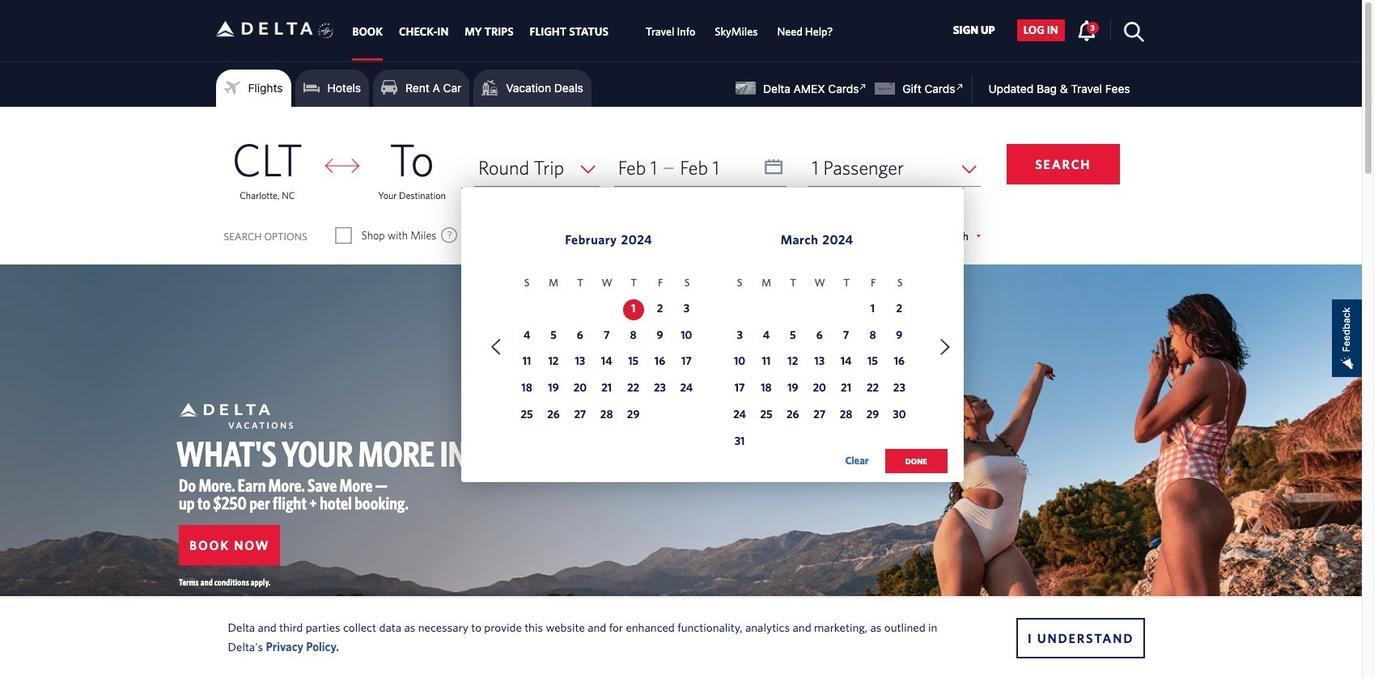 Task type: vqa. For each thing, say whether or not it's contained in the screenshot.
'from'
no



Task type: locate. For each thing, give the bounding box(es) containing it.
None field
[[474, 149, 599, 187], [808, 149, 981, 187], [474, 149, 599, 187], [808, 149, 981, 187]]

tab list
[[344, 0, 843, 61]]

None checkbox
[[626, 227, 640, 244]]

this link opens another site in a new window that may not follow the same accessibility policies as delta air lines. image
[[856, 79, 871, 95]]

None checkbox
[[336, 227, 351, 244]]

tab panel
[[0, 107, 1362, 490]]

None text field
[[614, 149, 787, 187]]

delta air lines image
[[216, 4, 313, 54]]



Task type: describe. For each thing, give the bounding box(es) containing it.
this link opens another site in a new window that may not follow the same accessibility policies as delta air lines. image
[[952, 79, 967, 95]]

calendar expanded, use arrow keys to select date application
[[461, 188, 964, 490]]

delta vacations logo image
[[180, 403, 293, 429]]

skyteam image
[[318, 6, 334, 56]]



